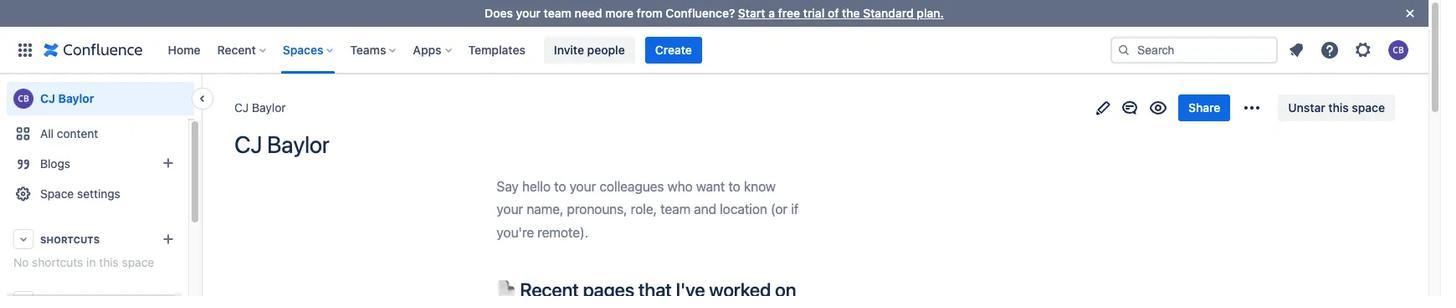 Task type: locate. For each thing, give the bounding box(es) containing it.
2 vertical spatial your
[[497, 202, 524, 217]]

add shortcut image
[[158, 229, 178, 250]]

your right the does in the left top of the page
[[516, 6, 541, 20]]

this
[[1329, 100, 1350, 115], [99, 255, 119, 270]]

to right want
[[729, 179, 741, 194]]

this right in
[[99, 255, 119, 270]]

baylor
[[58, 91, 94, 106], [252, 100, 286, 115], [267, 131, 330, 158]]

from
[[637, 6, 663, 20]]

0 vertical spatial team
[[544, 6, 572, 20]]

this right unstar
[[1329, 100, 1350, 115]]

cj up the all
[[40, 91, 55, 106]]

Search field
[[1111, 36, 1279, 63]]

need
[[575, 6, 602, 20]]

1 horizontal spatial to
[[729, 179, 741, 194]]

space element
[[0, 74, 201, 296]]

content
[[57, 126, 98, 141]]

1 horizontal spatial this
[[1329, 100, 1350, 115]]

unstar this space
[[1289, 100, 1386, 115]]

standard
[[864, 6, 914, 20]]

your down "say"
[[497, 202, 524, 217]]

team down who
[[661, 202, 691, 217]]

templates link
[[464, 36, 531, 63]]

this inside space element
[[99, 255, 119, 270]]

cj
[[40, 91, 55, 106], [234, 100, 249, 115], [234, 131, 262, 158]]

1 horizontal spatial team
[[661, 202, 691, 217]]

copy image
[[795, 280, 815, 296]]

spaces button
[[278, 36, 340, 63]]

cj baylor link up all content link
[[7, 82, 194, 116]]

colleagues
[[600, 179, 664, 194]]

pronouns,
[[567, 202, 628, 217]]

(or
[[771, 202, 788, 217]]

create a page image
[[158, 291, 178, 296]]

all
[[40, 126, 54, 141]]

your up "pronouns,"
[[570, 179, 596, 194]]

name,
[[527, 202, 564, 217]]

apps button
[[408, 36, 459, 63]]

role,
[[631, 202, 657, 217]]

banner containing home
[[0, 26, 1429, 74]]

your
[[516, 6, 541, 20], [570, 179, 596, 194], [497, 202, 524, 217]]

trial
[[804, 6, 825, 20]]

you're
[[497, 225, 534, 240]]

0 vertical spatial this
[[1329, 100, 1350, 115]]

1 vertical spatial team
[[661, 202, 691, 217]]

to right hello
[[554, 179, 566, 194]]

in
[[86, 255, 96, 270]]

your profile and preferences image
[[1389, 40, 1409, 60]]

cj baylor link down recent popup button
[[234, 100, 286, 116]]

0 horizontal spatial to
[[554, 179, 566, 194]]

settings
[[77, 187, 120, 201]]

create link
[[645, 36, 702, 63]]

team
[[544, 6, 572, 20], [661, 202, 691, 217]]

shortcuts button
[[7, 224, 182, 255]]

cj baylor
[[40, 91, 94, 106], [234, 100, 286, 115], [234, 131, 330, 158]]

space up change view image
[[122, 255, 154, 270]]

1 horizontal spatial cj baylor link
[[234, 100, 286, 116]]

space
[[1353, 100, 1386, 115], [122, 255, 154, 270]]

say
[[497, 179, 519, 194]]

space settings link
[[7, 179, 182, 209]]

know
[[744, 179, 776, 194]]

to
[[554, 179, 566, 194], [729, 179, 741, 194]]

confluence image
[[44, 40, 143, 60], [44, 40, 143, 60]]

2 to from the left
[[729, 179, 741, 194]]

cj down recent popup button
[[234, 100, 249, 115]]

unstar this space button
[[1279, 95, 1396, 121]]

the
[[842, 6, 860, 20]]

all content link
[[7, 119, 182, 149]]

hello
[[522, 179, 551, 194]]

blogs link
[[7, 149, 182, 179]]

and
[[694, 202, 717, 217]]

space down settings icon
[[1353, 100, 1386, 115]]

0 horizontal spatial cj baylor link
[[7, 82, 194, 116]]

all content
[[40, 126, 98, 141]]

home link
[[163, 36, 206, 63]]

1 vertical spatial space
[[122, 255, 154, 270]]

1 vertical spatial this
[[99, 255, 119, 270]]

appswitcher icon image
[[15, 40, 35, 60]]

settings icon image
[[1354, 40, 1374, 60]]

0 horizontal spatial this
[[99, 255, 119, 270]]

start
[[738, 6, 766, 20]]

cj baylor link
[[7, 82, 194, 116], [234, 100, 286, 116]]

invite people button
[[544, 36, 635, 63]]

team left need
[[544, 6, 572, 20]]

banner
[[0, 26, 1429, 74]]

people
[[588, 42, 625, 57]]

no
[[13, 255, 29, 270]]

space inside button
[[1353, 100, 1386, 115]]

space
[[40, 187, 74, 201]]

location
[[720, 202, 768, 217]]

0 horizontal spatial team
[[544, 6, 572, 20]]

0 vertical spatial space
[[1353, 100, 1386, 115]]

edit this page image
[[1094, 98, 1114, 118]]

no shortcuts in this space
[[13, 255, 154, 270]]

1 horizontal spatial space
[[1353, 100, 1386, 115]]



Task type: describe. For each thing, give the bounding box(es) containing it.
free
[[778, 6, 801, 20]]

invite
[[554, 42, 584, 57]]

blogs
[[40, 157, 70, 171]]

more
[[605, 6, 634, 20]]

want
[[696, 179, 725, 194]]

baylor inside space element
[[58, 91, 94, 106]]

a
[[769, 6, 775, 20]]

does
[[485, 6, 513, 20]]

spaces
[[283, 42, 324, 57]]

0 vertical spatial your
[[516, 6, 541, 20]]

1 to from the left
[[554, 179, 566, 194]]

cj inside space element
[[40, 91, 55, 106]]

unstar
[[1289, 100, 1326, 115]]

team inside say hello to your colleagues who want to know your name, pronouns, role, team and location (or if you're remote).
[[661, 202, 691, 217]]

start a free trial of the standard plan. link
[[738, 6, 944, 20]]

home
[[168, 42, 201, 57]]

does your team need more from confluence? start a free trial of the standard plan.
[[485, 6, 944, 20]]

shortcuts
[[32, 255, 83, 270]]

search image
[[1118, 43, 1131, 57]]

teams button
[[345, 36, 403, 63]]

who
[[668, 179, 693, 194]]

of
[[828, 6, 839, 20]]

this inside button
[[1329, 100, 1350, 115]]

create
[[655, 42, 692, 57]]

remote).
[[538, 225, 589, 240]]

cj right the create a blog icon
[[234, 131, 262, 158]]

shortcuts
[[40, 234, 100, 245]]

create a blog image
[[158, 153, 178, 173]]

close image
[[1401, 3, 1421, 23]]

0 horizontal spatial space
[[122, 255, 154, 270]]

recent button
[[212, 36, 273, 63]]

templates
[[469, 42, 526, 57]]

space settings
[[40, 187, 120, 201]]

1 vertical spatial your
[[570, 179, 596, 194]]

cj baylor inside space element
[[40, 91, 94, 106]]

plan.
[[917, 6, 944, 20]]

change view image
[[138, 291, 158, 296]]

help icon image
[[1321, 40, 1341, 60]]

recent
[[217, 42, 256, 57]]

confluence?
[[666, 6, 735, 20]]

invite people
[[554, 42, 625, 57]]

global element
[[10, 26, 1111, 73]]

teams
[[350, 42, 386, 57]]

if
[[792, 202, 799, 217]]

say hello to your colleagues who want to know your name, pronouns, role, team and location (or if you're remote).
[[497, 179, 803, 240]]

apps
[[413, 42, 442, 57]]



Task type: vqa. For each thing, say whether or not it's contained in the screenshot.
COMMANDS
no



